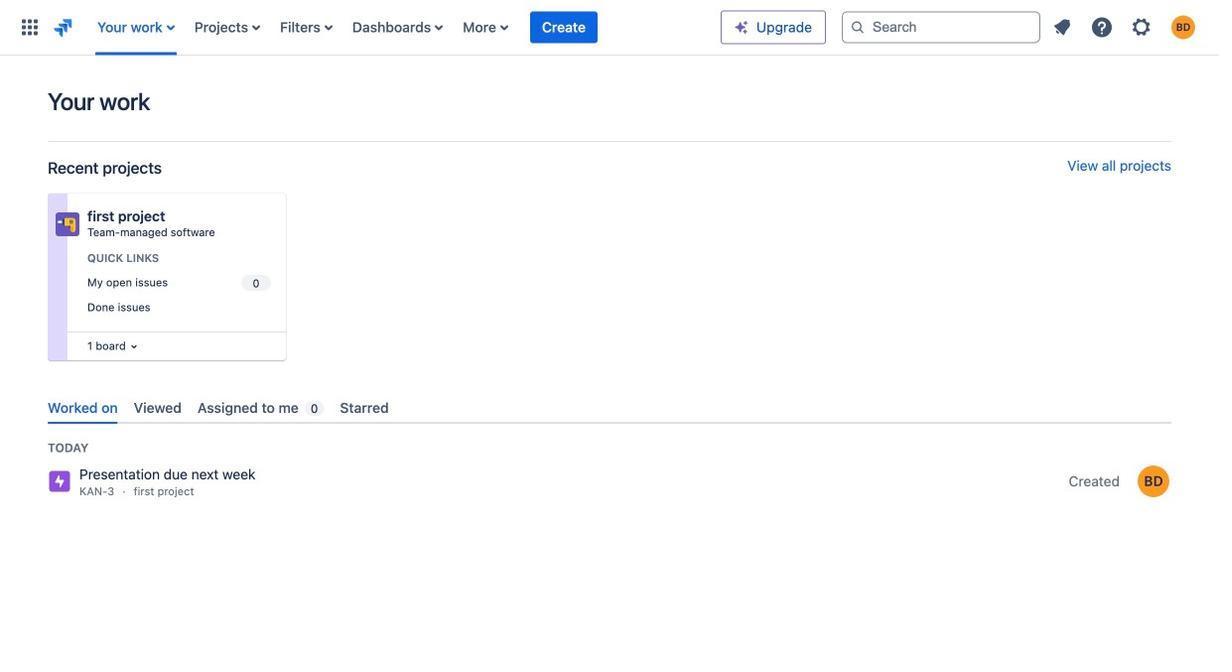 Task type: locate. For each thing, give the bounding box(es) containing it.
settings image
[[1130, 15, 1154, 39]]

list item
[[530, 0, 598, 55]]

banner
[[0, 0, 1220, 56]]

0 horizontal spatial list
[[87, 0, 721, 55]]

appswitcher icon image
[[18, 15, 42, 39]]

tab list
[[40, 392, 1172, 424]]

None search field
[[842, 11, 1041, 43]]

help image
[[1090, 15, 1114, 39]]

search image
[[850, 19, 866, 35]]

1 horizontal spatial list
[[1045, 9, 1208, 45]]

list
[[87, 0, 721, 55], [1045, 9, 1208, 45]]

primary element
[[12, 0, 721, 55]]

jira image
[[52, 15, 75, 39]]



Task type: vqa. For each thing, say whether or not it's contained in the screenshot.
group to the top
no



Task type: describe. For each thing, give the bounding box(es) containing it.
jira image
[[52, 15, 75, 39]]

your profile and settings image
[[1172, 15, 1196, 39]]

notifications image
[[1051, 15, 1075, 39]]

board image
[[126, 339, 142, 355]]

Search field
[[842, 11, 1041, 43]]



